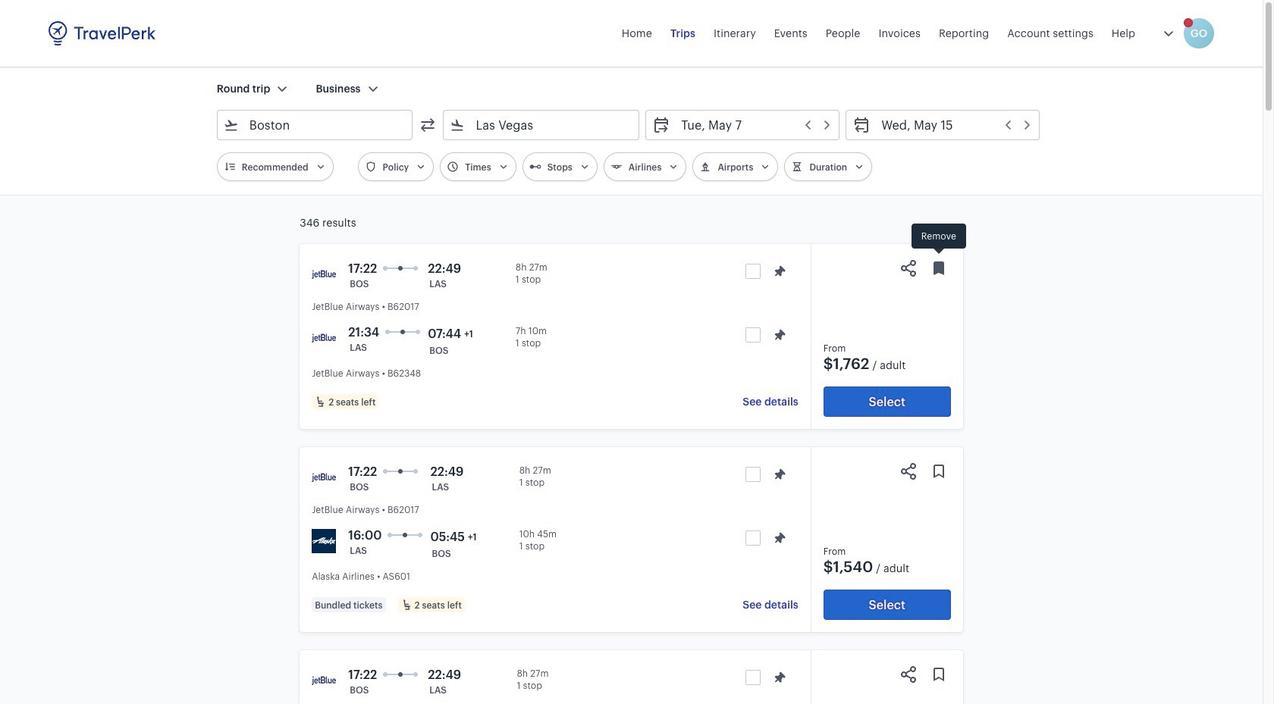 Task type: vqa. For each thing, say whether or not it's contained in the screenshot.
the middle JetBlue Airways image
yes



Task type: locate. For each thing, give the bounding box(es) containing it.
tooltip
[[912, 224, 966, 256]]

jetblue airways image
[[312, 326, 336, 350], [312, 466, 336, 490]]

0 vertical spatial jetblue airways image
[[312, 326, 336, 350]]

1 vertical spatial jetblue airways image
[[312, 669, 336, 693]]

0 vertical spatial jetblue airways image
[[312, 262, 336, 287]]

Return field
[[871, 113, 1033, 137]]

jetblue airways image
[[312, 262, 336, 287], [312, 669, 336, 693]]

From search field
[[239, 113, 393, 137]]

2 jetblue airways image from the top
[[312, 466, 336, 490]]

alaska airlines image
[[312, 530, 336, 554]]

1 vertical spatial jetblue airways image
[[312, 466, 336, 490]]

Depart field
[[671, 113, 833, 137]]

2 jetblue airways image from the top
[[312, 669, 336, 693]]



Task type: describe. For each thing, give the bounding box(es) containing it.
1 jetblue airways image from the top
[[312, 326, 336, 350]]

To search field
[[465, 113, 619, 137]]

1 jetblue airways image from the top
[[312, 262, 336, 287]]



